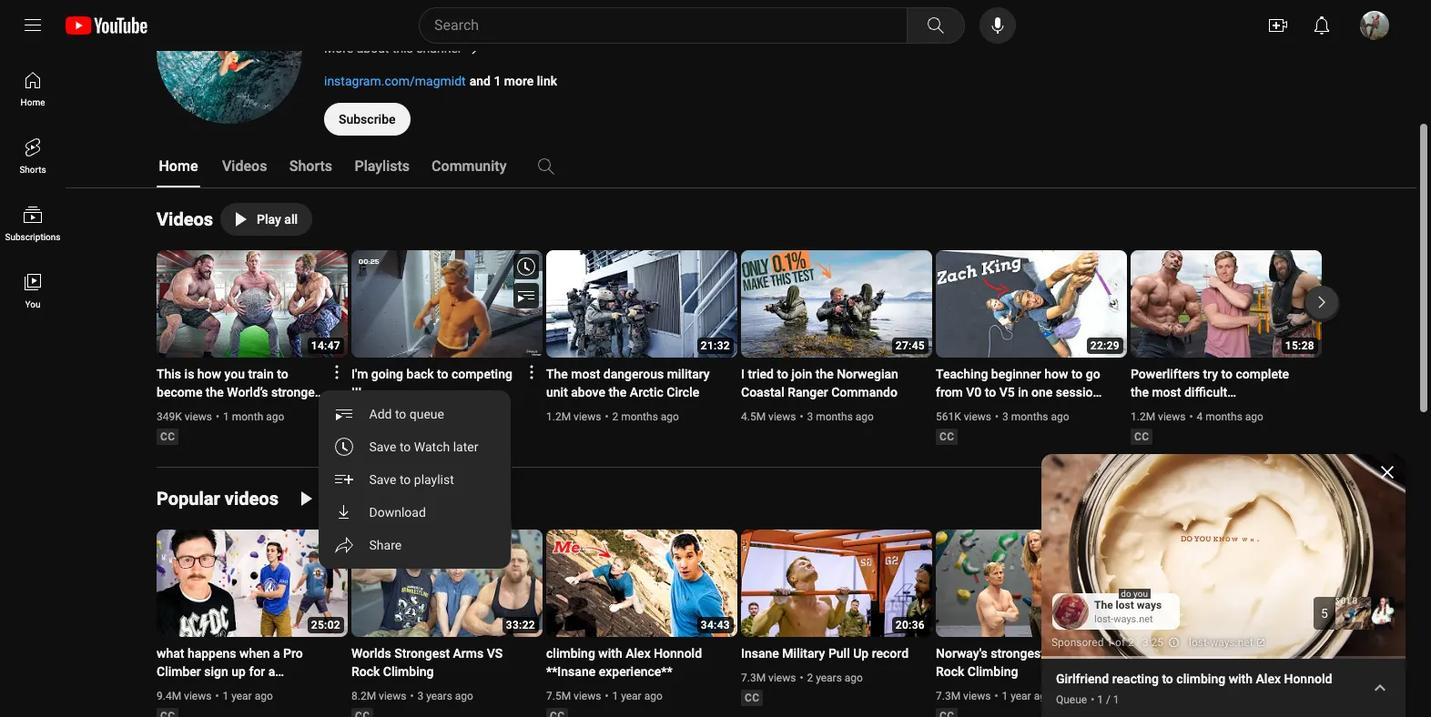 Task type: describe. For each thing, give the bounding box(es) containing it.
1 month ago
[[223, 411, 284, 423]]

3:25
[[1143, 636, 1164, 649]]

the inside the most dangerous military unit above the arctic circle
[[609, 385, 627, 400]]

experience**
[[599, 665, 673, 679]]

videos link
[[157, 207, 213, 232]]

33:22
[[506, 619, 535, 632]]

21 minutes, 32 seconds element
[[701, 340, 730, 352]]

home link
[[4, 55, 62, 122]]

year for climber
[[231, 690, 252, 703]]

2 months ago for to
[[418, 411, 485, 423]]

7.3m views for insane military pull up record
[[741, 672, 796, 685]]

up
[[853, 646, 869, 661]]

strongest
[[394, 646, 450, 661]]

20:36 link
[[741, 530, 932, 639]]

popular videos link
[[157, 486, 279, 512]]

add to queue option
[[319, 398, 512, 431]]

shorts link
[[4, 122, 62, 189]]

is
[[184, 367, 194, 381]]

month
[[232, 411, 263, 423]]

you inside the this is how you train to become the world's strongest man
[[224, 367, 245, 381]]

most inside powerlifters try to complete the most difficult calisthenics exercises
[[1152, 385, 1181, 400]]

1 vertical spatial videos
[[157, 208, 213, 230]]

videos inside tab list
[[222, 157, 267, 175]]

the inside 'i tried to join the norwegian coastal ranger commando'
[[816, 367, 834, 381]]

lost- inside the lost ways lost-ways.net
[[1094, 613, 1114, 625]]

34:43 link
[[546, 530, 737, 639]]

ranger
[[788, 385, 828, 400]]

years for strongest
[[426, 690, 452, 703]]

views for strongest
[[379, 690, 406, 703]]

instagram.com/magmidt and 1 more link
[[324, 74, 557, 88]]

about
[[357, 41, 389, 56]]

1 inside youtube video player element
[[1107, 636, 1113, 649]]

months for try
[[1206, 411, 1243, 423]]

one
[[1032, 385, 1053, 400]]

what happens when a pro climber sign up for a beginner course
[[157, 646, 303, 697]]

insane military pull up record
[[741, 646, 909, 661]]

this is how you train to become the world's strongest man link
[[157, 365, 326, 418]]

girlfriend
[[1056, 672, 1109, 686]]

more
[[504, 74, 534, 88]]

you
[[25, 300, 40, 310]]

1 year ago for climber
[[223, 690, 273, 703]]

lost-ways.net link
[[1189, 632, 1265, 655]]

0 horizontal spatial shorts
[[19, 165, 46, 175]]

subscriptions
[[5, 232, 61, 242]]

views for beginner
[[964, 411, 991, 423]]

year for experience**
[[621, 690, 642, 703]]

course
[[210, 683, 249, 697]]

years inside most brutal military test ever - i tried to join the norwegian lrrp sqn 2 years ago
[[1197, 690, 1223, 703]]

ago for insane military pull up record
[[845, 672, 863, 685]]

1.2m views for above
[[546, 411, 601, 423]]

to inside powerlifters try to complete the most difficult calisthenics exercises
[[1221, 367, 1233, 381]]

i'm going back to competing !!!
[[351, 367, 512, 400]]

2 for competing
[[418, 411, 424, 423]]

train
[[248, 367, 274, 381]]

23 minutes, 3 seconds element
[[1285, 619, 1315, 632]]

months for beginner
[[1011, 411, 1048, 423]]

playlist
[[414, 473, 455, 487]]

to inside i'm going back to competing !!!
[[437, 367, 448, 381]]

21:32
[[701, 340, 730, 352]]

14:20
[[506, 340, 535, 352]]

3 months ago for commando
[[807, 411, 874, 423]]

349k
[[157, 411, 182, 423]]

save to playlist option
[[319, 463, 512, 496]]

norway's
[[936, 646, 988, 661]]

more about this channel link
[[324, 37, 870, 59]]

|
[[936, 403, 939, 418]]

queue
[[1056, 694, 1087, 707]]

views for with
[[574, 690, 601, 703]]

subscribers
[[437, 12, 503, 26]]

honnold inside girlfriend reacting to climbing with alex honnold queue • 1 / 1
[[1284, 672, 1332, 686]]

1 year ago for climbing
[[1002, 690, 1052, 703]]

25:02 link
[[157, 530, 348, 639]]

save to playlist
[[370, 473, 455, 487]]

join inside 'i tried to join the norwegian coastal ranger commando'
[[792, 367, 812, 381]]

test
[[1246, 646, 1267, 661]]

1 left "month"
[[223, 411, 229, 423]]

i inside 'i tried to join the norwegian coastal ranger commando'
[[741, 367, 745, 381]]

climbing inside "climbing with alex honnold **insane experience**"
[[546, 646, 595, 661]]

1.2m views for most
[[1131, 411, 1186, 423]]

16:43
[[1091, 619, 1120, 632]]

military
[[667, 367, 710, 381]]

more about this channel
[[324, 41, 461, 56]]

ago for the most dangerous military unit above the arctic circle
[[661, 411, 679, 423]]

9.4m views
[[157, 690, 212, 703]]

the lost ways lost-ways.net
[[1094, 599, 1162, 625]]

Subscribe text field
[[339, 112, 396, 127]]

2 years ago
[[807, 672, 863, 685]]

insane
[[741, 646, 779, 661]]

all for play all text field
[[350, 492, 363, 506]]

cc for this is how you train to become the world's strongest man
[[160, 431, 175, 443]]

play for play all text box
[[257, 212, 281, 227]]

1.99m
[[398, 12, 434, 26]]

try
[[1203, 367, 1218, 381]]

20:36
[[896, 619, 925, 632]]

girlfriend reacting to climbing with alex honnold by magnus midtbø 36 minutes element
[[1056, 670, 1362, 688]]

v5
[[999, 385, 1015, 400]]

ago inside most brutal military test ever - i tried to join the norwegian lrrp sqn 2 years ago
[[1225, 690, 1244, 703]]

lost
[[1116, 599, 1134, 612]]

to inside option
[[400, 440, 411, 454]]

views for going
[[379, 411, 407, 423]]

subscriptions link
[[4, 189, 62, 257]]

1 down sign
[[223, 690, 229, 703]]

most brutal military test ever - i tried to join the norwegian lrrp sqn 2 years ago
[[1131, 646, 1296, 703]]

14 minutes, 47 seconds element
[[311, 340, 341, 352]]

the most dangerous military unit above the arctic circle
[[546, 367, 710, 400]]

tried inside 'i tried to join the norwegian coastal ranger commando'
[[748, 367, 774, 381]]

youtube video player element
[[1036, 454, 1406, 664]]

20 minutes, 36 seconds element
[[896, 619, 925, 632]]

960k
[[351, 411, 377, 423]]

most
[[1131, 646, 1160, 661]]

349k views
[[157, 411, 212, 423]]

with inside girlfriend reacting to climbing with alex honnold queue • 1 / 1
[[1229, 672, 1253, 686]]

21:32 link
[[546, 250, 737, 360]]

world's
[[227, 385, 268, 400]]

share option
[[319, 529, 512, 562]]

15:28 link
[[1131, 250, 1322, 360]]

cc for i'm going back to competing !!!
[[355, 431, 370, 443]]

16 minutes, 43 seconds element
[[1091, 619, 1120, 632]]

1 vertical spatial a
[[268, 665, 275, 679]]

3 months ago for v5
[[1002, 411, 1069, 423]]

norwegian inside 'i tried to join the norwegian coastal ranger commando'
[[837, 367, 899, 381]]

do you
[[1121, 589, 1148, 599]]

1 military from the left
[[782, 646, 825, 661]]

0 vertical spatial play all link
[[220, 203, 312, 236]]

561k views
[[936, 411, 991, 423]]

i'm
[[351, 367, 368, 381]]

popular
[[157, 488, 220, 510]]

i tried to join the norwegian coastal ranger commando link
[[741, 365, 910, 402]]

ago for i tried to join the norwegian coastal ranger commando
[[856, 411, 874, 423]]

0 vertical spatial a
[[273, 646, 280, 661]]

1 right the /
[[1113, 693, 1120, 706]]

powerlifters try to complete the most difficult calisthenics exercises link
[[1131, 365, 1300, 418]]

cc for insane military pull up record
[[745, 692, 760, 705]]

powerlifters
[[1131, 367, 1200, 381]]

i'm going back to competing !!! link
[[351, 365, 521, 402]]

Search text field
[[434, 14, 903, 37]]

4
[[1197, 411, 1203, 423]]

beginner inside what happens when a pro climber sign up for a beginner course
[[157, 683, 207, 697]]

to inside 'option'
[[395, 407, 407, 422]]

the inside the this is how you train to become the world's strongest man
[[206, 385, 224, 400]]

exercises
[[1204, 403, 1258, 418]]

1 right •
[[1097, 693, 1103, 706]]

9.4m
[[157, 690, 181, 703]]

1 vertical spatial play all link
[[286, 483, 378, 515]]

1 down norway's strongest man vs rock climbing
[[1002, 690, 1008, 703]]

rock for worlds strongest arms vs rock climbing
[[351, 665, 380, 679]]

home inside home link
[[21, 97, 45, 107]]

play for play all text field
[[322, 492, 347, 506]]

arctic
[[630, 385, 664, 400]]

2 for unit
[[612, 411, 618, 423]]

competing
[[452, 367, 512, 381]]

4.5m
[[741, 411, 766, 423]]

14:47
[[311, 340, 341, 352]]

the inside powerlifters try to complete the most difficult calisthenics exercises
[[1131, 385, 1149, 400]]



Task type: locate. For each thing, give the bounding box(es) containing it.
4.5m views
[[741, 411, 796, 423]]

to left playlist
[[400, 473, 411, 487]]

1 3 months ago from the left
[[807, 411, 874, 423]]

0 horizontal spatial 2 months ago
[[418, 411, 485, 423]]

share
[[370, 538, 402, 553]]

going
[[371, 367, 403, 381]]

1 vertical spatial join
[[1189, 665, 1209, 679]]

0 horizontal spatial play
[[257, 212, 281, 227]]

0 vertical spatial alex
[[626, 646, 651, 661]]

1 horizontal spatial 3
[[807, 411, 813, 423]]

later
[[454, 440, 479, 454]]

year
[[231, 690, 252, 703], [621, 690, 642, 703], [1011, 690, 1031, 703]]

5 months from the left
[[1206, 411, 1243, 423]]

0 vertical spatial videos
[[222, 157, 267, 175]]

22:29
[[1091, 340, 1120, 352]]

ago down the commando
[[856, 411, 874, 423]]

what happens when a pro climber sign up for a beginner course link
[[157, 645, 326, 697]]

views right '8.2m'
[[379, 690, 406, 703]]

this
[[157, 367, 181, 381]]

3 year from the left
[[1011, 690, 1031, 703]]

save to watch later option
[[319, 431, 512, 463]]

3 down ranger
[[807, 411, 813, 423]]

1 horizontal spatial play
[[322, 492, 347, 506]]

1 vertical spatial strongest
[[991, 646, 1045, 661]]

ago for norway's strongest man vs rock climbing
[[1034, 690, 1052, 703]]

2 for record
[[807, 672, 813, 685]]

climbing for strongest
[[968, 665, 1018, 679]]

1 horizontal spatial 1.2m views
[[1131, 411, 1186, 423]]

7.5m
[[546, 690, 571, 703]]

vs for worlds strongest arms vs rock climbing
[[487, 646, 503, 661]]

to up coastal
[[777, 367, 788, 381]]

a right for
[[268, 665, 275, 679]]

1 vertical spatial alex
[[1256, 672, 1281, 686]]

1 horizontal spatial 7.3m views
[[936, 690, 991, 703]]

strongest inside the this is how you train to become the world's strongest man
[[271, 385, 326, 400]]

climbing down norway's
[[968, 665, 1018, 679]]

save for save to watch later
[[370, 440, 397, 454]]

33 minutes, 22 seconds element
[[506, 619, 535, 632]]

2 inside most brutal military test ever - i tried to join the norwegian lrrp sqn 2 years ago
[[1188, 690, 1194, 703]]

cc down insane
[[745, 692, 760, 705]]

rock inside norway's strongest man vs rock climbing
[[936, 665, 964, 679]]

tried inside most brutal military test ever - i tried to join the norwegian lrrp sqn 2 years ago
[[1145, 665, 1171, 679]]

0 vertical spatial with
[[598, 646, 623, 661]]

man inside norway's strongest man vs rock climbing
[[1048, 646, 1073, 661]]

man down become
[[157, 403, 182, 418]]

ago down 'experience**'
[[644, 690, 663, 703]]

man up the "girlfriend"
[[1048, 646, 1073, 661]]

back
[[407, 367, 434, 381]]

0 horizontal spatial 3 months ago
[[807, 411, 874, 423]]

0 vertical spatial you
[[224, 367, 245, 381]]

the for the most dangerous military unit above the arctic circle
[[546, 367, 568, 381]]

shorts up subscriptions link
[[19, 165, 46, 175]]

the left world's
[[206, 385, 224, 400]]

download
[[370, 505, 426, 520]]

to right add on the left of the page
[[395, 407, 407, 422]]

1 vertical spatial play
[[322, 492, 347, 506]]

2 3 months ago from the left
[[1002, 411, 1069, 423]]

1.2m views left 4
[[1131, 411, 1186, 423]]

reacting
[[1112, 672, 1159, 686]]

1 vertical spatial 7.3m views
[[936, 690, 991, 703]]

ago down for
[[255, 690, 273, 703]]

0 horizontal spatial years
[[426, 690, 452, 703]]

years
[[816, 672, 842, 685], [426, 690, 452, 703], [1197, 690, 1223, 703]]

3 years ago
[[417, 690, 473, 703]]

play all
[[257, 212, 298, 227], [322, 492, 363, 506]]

months right 4
[[1206, 411, 1243, 423]]

1 horizontal spatial lost-
[[1189, 636, 1210, 649]]

7.3m for insane military pull up record
[[741, 672, 766, 685]]

year down norway's strongest man vs rock climbing link
[[1011, 690, 1031, 703]]

1 months from the left
[[427, 411, 464, 423]]

1 horizontal spatial years
[[816, 672, 842, 685]]

sponsored 1 of 2 · 3:25
[[1052, 636, 1164, 649]]

play all for play all text box
[[257, 212, 298, 227]]

27 minutes, 45 seconds element
[[896, 340, 925, 352]]

worlds strongest arms vs rock climbing
[[351, 646, 503, 679]]

to inside most brutal military test ever - i tried to join the norwegian lrrp sqn 2 years ago
[[1174, 665, 1185, 679]]

1 horizontal spatial military
[[1199, 646, 1242, 661]]

rock for norway's strongest man vs rock climbing
[[936, 665, 964, 679]]

7.3m down norway's
[[936, 690, 961, 703]]

most up above
[[571, 367, 600, 381]]

queue
[[410, 407, 445, 422]]

play all link
[[220, 203, 312, 236], [286, 483, 378, 515]]

views for try
[[1158, 411, 1186, 423]]

**insane
[[546, 665, 596, 679]]

1.2m down powerlifters
[[1131, 411, 1155, 423]]

sponsored
[[1052, 636, 1104, 649]]

1 vertical spatial i
[[1138, 665, 1142, 679]]

how for you
[[197, 367, 221, 381]]

25:02
[[311, 619, 341, 632]]

1 vertical spatial all
[[350, 492, 363, 506]]

2 down insane military pull up record
[[807, 672, 813, 685]]

to right back
[[437, 367, 448, 381]]

list box
[[319, 391, 512, 569]]

above
[[571, 385, 605, 400]]

1 vertical spatial most
[[1152, 385, 1181, 400]]

1 horizontal spatial join
[[1189, 665, 1209, 679]]

1 vertical spatial tried
[[1145, 665, 1171, 679]]

download option
[[319, 496, 512, 529]]

1 vertical spatial 7.3m
[[936, 690, 961, 703]]

25 minutes, 2 seconds element
[[311, 619, 341, 632]]

how for to
[[1045, 367, 1068, 381]]

!!!
[[351, 385, 362, 400]]

difficult
[[1184, 385, 1228, 400]]

avatar image image
[[1360, 11, 1389, 40]]

save
[[370, 440, 397, 454], [370, 473, 397, 487]]

3 months from the left
[[816, 411, 853, 423]]

the inside most brutal military test ever - i tried to join the norwegian lrrp sqn 2 years ago
[[1213, 665, 1231, 679]]

year down 'experience**'
[[621, 690, 642, 703]]

7.3m views down norway's
[[936, 690, 991, 703]]

7.3m down insane
[[741, 672, 766, 685]]

0 horizontal spatial vs
[[487, 646, 503, 661]]

0 vertical spatial lost-
[[1094, 613, 1114, 625]]

0 horizontal spatial year
[[231, 690, 252, 703]]

brutal
[[1163, 646, 1196, 661]]

play left download
[[322, 492, 347, 506]]

14 minutes, 20 seconds element
[[506, 340, 535, 352]]

months down the arctic
[[621, 411, 658, 423]]

views left 4
[[1158, 411, 1186, 423]]

ever
[[1271, 646, 1295, 661]]

the for the lost ways lost-ways.net
[[1094, 599, 1113, 612]]

ago for i'm going back to competing !!!
[[467, 411, 485, 423]]

most brutal military test ever - i tried to join the norwegian lrrp sqn link
[[1131, 645, 1300, 697]]

pro
[[283, 646, 303, 661]]

0 horizontal spatial 7.3m
[[741, 672, 766, 685]]

views right 960k at the left of the page
[[379, 411, 407, 423]]

0 vertical spatial all
[[284, 212, 298, 227]]

you up ways
[[1134, 589, 1148, 599]]

0 horizontal spatial alex
[[626, 646, 651, 661]]

i
[[741, 367, 745, 381], [1138, 665, 1142, 679]]

shorts inside tab list
[[289, 157, 332, 175]]

home inside tab list
[[159, 157, 198, 175]]

1.99 million subscribers element
[[398, 12, 503, 26]]

4 months from the left
[[1011, 411, 1048, 423]]

1 vertical spatial you
[[1134, 589, 1148, 599]]

7.3m views
[[741, 672, 796, 685], [936, 690, 991, 703]]

most inside the most dangerous military unit above the arctic circle
[[571, 367, 600, 381]]

ago for what happens when a pro climber sign up for a beginner course
[[255, 690, 273, 703]]

7.3m for norway's strongest man vs rock climbing
[[936, 690, 961, 703]]

33:22 link
[[351, 530, 543, 639]]

ago left the queue
[[1034, 690, 1052, 703]]

cc down 960k at the left of the page
[[355, 431, 370, 443]]

2 months ago for military
[[612, 411, 679, 423]]

popular videos
[[157, 488, 279, 510]]

1 vertical spatial home
[[159, 157, 198, 175]]

shorts up play all text box
[[289, 157, 332, 175]]

2 save from the top
[[370, 473, 397, 487]]

save inside option
[[370, 473, 397, 487]]

1 horizontal spatial shorts
[[289, 157, 332, 175]]

0 vertical spatial home
[[21, 97, 45, 107]]

what
[[157, 646, 184, 661]]

with
[[598, 646, 623, 661], [1229, 672, 1253, 686]]

ago for powerlifters try to complete the most difficult calisthenics exercises
[[1245, 411, 1264, 423]]

alex down test
[[1256, 672, 1281, 686]]

1 horizontal spatial most
[[1152, 385, 1181, 400]]

tab list
[[157, 145, 698, 188]]

1 horizontal spatial 2 months ago
[[612, 411, 679, 423]]

months for tried
[[816, 411, 853, 423]]

views for tried
[[768, 411, 796, 423]]

ago up 'later'
[[467, 411, 485, 423]]

15 minutes, 28 seconds element
[[1285, 340, 1315, 352]]

cc down 561k
[[940, 431, 955, 443]]

0 horizontal spatial most
[[571, 367, 600, 381]]

2 months ago up 'later'
[[418, 411, 485, 423]]

to left v5
[[985, 385, 996, 400]]

year for climbing
[[1011, 690, 1031, 703]]

0 horizontal spatial 7.3m views
[[741, 672, 796, 685]]

1 vertical spatial the
[[1094, 599, 1113, 612]]

1 horizontal spatial vs
[[1076, 646, 1092, 661]]

1 horizontal spatial 7.3m
[[936, 690, 961, 703]]

views for most
[[574, 411, 601, 423]]

0 horizontal spatial 1.2m
[[546, 411, 571, 423]]

1 save from the top
[[370, 440, 397, 454]]

views for is
[[185, 411, 212, 423]]

strongest inside norway's strongest man vs rock climbing
[[991, 646, 1045, 661]]

tried up lrrp
[[1145, 665, 1171, 679]]

/
[[1106, 693, 1111, 706]]

0 horizontal spatial tried
[[748, 367, 774, 381]]

1 horizontal spatial 3 months ago
[[1002, 411, 1069, 423]]

0 vertical spatial most
[[571, 367, 600, 381]]

22 minutes, 29 seconds element
[[1091, 340, 1120, 352]]

join inside most brutal military test ever - i tried to join the norwegian lrrp sqn 2 years ago
[[1189, 665, 1209, 679]]

the inside the lost ways lost-ways.net
[[1094, 599, 1113, 612]]

2 horizontal spatial 3
[[1002, 411, 1009, 423]]

1 year from the left
[[231, 690, 252, 703]]

2 horizontal spatial years
[[1197, 690, 1223, 703]]

0 vertical spatial ways.net
[[1114, 613, 1153, 625]]

0 horizontal spatial 1 year ago
[[223, 690, 273, 703]]

months up the watch
[[427, 411, 464, 423]]

1
[[494, 74, 501, 88], [223, 411, 229, 423], [1107, 636, 1113, 649], [223, 690, 229, 703], [612, 690, 618, 703], [1002, 690, 1008, 703], [1097, 693, 1103, 706], [1113, 693, 1120, 706]]

ago down session
[[1051, 411, 1069, 423]]

climbing with alex honnold **insane experience** link
[[546, 645, 716, 681]]

1 horizontal spatial 1.2m
[[1131, 411, 1155, 423]]

0 vertical spatial tried
[[748, 367, 774, 381]]

to inside the this is how you train to become the world's strongest man
[[277, 367, 288, 381]]

Play all text field
[[257, 212, 298, 227]]

year down up
[[231, 690, 252, 703]]

1 horizontal spatial climbing
[[1177, 672, 1226, 686]]

0 horizontal spatial the
[[546, 367, 568, 381]]

rock down norway's
[[936, 665, 964, 679]]

to inside option
[[400, 473, 411, 487]]

save inside option
[[370, 440, 397, 454]]

honnold inside "climbing with alex honnold **insane experience**"
[[654, 646, 702, 661]]

0 horizontal spatial lost-
[[1094, 613, 1114, 625]]

0 horizontal spatial videos
[[157, 208, 213, 230]]

from
[[936, 385, 963, 400]]

2 climbing from the left
[[968, 665, 1018, 679]]

3 months ago down one
[[1002, 411, 1069, 423]]

beginner inside teaching beginner how to go from v0 to v5 in one session |   zach king
[[991, 367, 1041, 381]]

months down i tried to join the norwegian coastal ranger commando link
[[816, 411, 853, 423]]

2 vs from the left
[[1076, 646, 1092, 661]]

how inside teaching beginner how to go from v0 to v5 in one session |   zach king
[[1045, 367, 1068, 381]]

become
[[157, 385, 202, 400]]

years for military
[[816, 672, 842, 685]]

1 1.2m from the left
[[546, 411, 571, 423]]

alex inside girlfriend reacting to climbing with alex honnold queue • 1 / 1
[[1256, 672, 1281, 686]]

vs inside norway's strongest man vs rock climbing
[[1076, 646, 1092, 661]]

1 vertical spatial lost-
[[1189, 636, 1210, 649]]

1 climbing from the left
[[383, 665, 434, 679]]

views down above
[[574, 411, 601, 423]]

norway's strongest man vs rock climbing link
[[936, 645, 1105, 681]]

ago down girlfriend reacting to climbing with alex honnold link
[[1225, 690, 1244, 703]]

0 horizontal spatial beginner
[[157, 683, 207, 697]]

the inside the most dangerous military unit above the arctic circle
[[546, 367, 568, 381]]

instagram.com/magmidt
[[324, 74, 466, 88]]

climbing inside girlfriend reacting to climbing with alex honnold queue • 1 / 1
[[1177, 672, 1226, 686]]

the most dangerous military unit above the arctic circle link
[[546, 365, 716, 402]]

1 year ago
[[223, 690, 273, 703], [612, 690, 663, 703], [1002, 690, 1052, 703]]

1 vertical spatial honnold
[[1284, 672, 1332, 686]]

1 rock from the left
[[351, 665, 380, 679]]

with up 'experience**'
[[598, 646, 623, 661]]

Play all text field
[[322, 492, 363, 506]]

1 horizontal spatial honnold
[[1284, 672, 1332, 686]]

1 1.2m views from the left
[[546, 411, 601, 423]]

2 year from the left
[[621, 690, 642, 703]]

1 horizontal spatial i
[[1138, 665, 1142, 679]]

7.3m views for norway's strongest man vs rock climbing
[[936, 690, 991, 703]]

alex up 'experience**'
[[626, 646, 651, 661]]

0 horizontal spatial play all
[[257, 212, 298, 227]]

the
[[816, 367, 834, 381], [206, 385, 224, 400], [609, 385, 627, 400], [1131, 385, 1149, 400], [1213, 665, 1231, 679]]

rock down worlds
[[351, 665, 380, 679]]

cc down calisthenics
[[1134, 431, 1149, 443]]

2 military from the left
[[1199, 646, 1242, 661]]

link
[[537, 74, 557, 88]]

to inside girlfriend reacting to climbing with alex honnold queue • 1 / 1
[[1162, 672, 1173, 686]]

2 months from the left
[[621, 411, 658, 423]]

vs inside worlds strongest arms vs rock climbing
[[487, 646, 503, 661]]

save down 960k views on the bottom left of page
[[370, 440, 397, 454]]

views right 349k
[[185, 411, 212, 423]]

to right lrrp
[[1162, 672, 1173, 686]]

girlfriend reacting to climbing with alex honnold queue • 1 / 1
[[1056, 672, 1332, 707]]

months down in
[[1011, 411, 1048, 423]]

1 horizontal spatial alex
[[1256, 672, 1281, 686]]

34 minutes, 43 seconds element
[[701, 619, 730, 632]]

my ad center image
[[1168, 630, 1180, 656]]

ago down complete
[[1245, 411, 1264, 423]]

alex inside "climbing with alex honnold **insane experience**"
[[626, 646, 651, 661]]

views for strongest
[[963, 690, 991, 703]]

3 for to
[[1002, 411, 1009, 423]]

teaching
[[936, 367, 988, 381]]

military inside most brutal military test ever - i tried to join the norwegian lrrp sqn 2 years ago
[[1199, 646, 1242, 661]]

teaching beginner how to go from v0 to v5 in one session |   zach king link
[[936, 365, 1105, 418]]

instagram.com/magmidt link
[[324, 74, 466, 88]]

honnold up 'experience**'
[[654, 646, 702, 661]]

14:20 link
[[351, 250, 543, 360]]

seek slider slider
[[1036, 646, 1406, 664]]

16:43 link
[[936, 530, 1127, 639]]

vs up the "girlfriend"
[[1076, 646, 1092, 661]]

months for going
[[427, 411, 464, 423]]

ago down arms
[[455, 690, 473, 703]]

with inside "climbing with alex honnold **insane experience**"
[[598, 646, 623, 661]]

1 vertical spatial climbing
[[1177, 672, 1226, 686]]

ago for this is how you train to become the world's strongest man
[[266, 411, 284, 423]]

views down v0
[[964, 411, 991, 423]]

vs right arms
[[487, 646, 503, 661]]

honnold down 'ever'
[[1284, 672, 1332, 686]]

1 1 year ago from the left
[[223, 690, 273, 703]]

1 vertical spatial beginner
[[157, 683, 207, 697]]

complete
[[1236, 367, 1289, 381]]

i inside most brutal military test ever - i tried to join the norwegian lrrp sqn 2 years ago
[[1138, 665, 1142, 679]]

ago for worlds strongest arms vs rock climbing
[[455, 690, 473, 703]]

0 horizontal spatial ways.net
[[1114, 613, 1153, 625]]

3
[[807, 411, 813, 423], [1002, 411, 1009, 423], [417, 690, 424, 703]]

0 horizontal spatial man
[[157, 403, 182, 418]]

climbing for strongest
[[383, 665, 434, 679]]

0 vertical spatial save
[[370, 440, 397, 454]]

when
[[239, 646, 270, 661]]

1 horizontal spatial all
[[350, 492, 363, 506]]

ago down up
[[845, 672, 863, 685]]

1 horizontal spatial climbing
[[968, 665, 1018, 679]]

1 vertical spatial with
[[1229, 672, 1253, 686]]

to right train
[[277, 367, 288, 381]]

save up download
[[370, 473, 397, 487]]

2 down girlfriend reacting to climbing with alex honnold by magnus midtbø 36 minutes element
[[1188, 690, 1194, 703]]

climbing inside norway's strongest man vs rock climbing
[[968, 665, 1018, 679]]

1 horizontal spatial tried
[[1145, 665, 1171, 679]]

2 rock from the left
[[936, 665, 964, 679]]

months for most
[[621, 411, 658, 423]]

2 1.2m from the left
[[1131, 411, 1155, 423]]

honnold
[[654, 646, 702, 661], [1284, 672, 1332, 686]]

alex
[[626, 646, 651, 661], [1256, 672, 1281, 686]]

2 1.2m views from the left
[[1131, 411, 1186, 423]]

ago for teaching beginner how to go from v0 to v5 in one session |   zach king
[[1051, 411, 1069, 423]]

1.2m for powerlifters try to complete the most difficult calisthenics exercises
[[1131, 411, 1155, 423]]

3 down worlds strongest arms vs rock climbing
[[417, 690, 424, 703]]

the up 16 minutes, 43 seconds element
[[1094, 599, 1113, 612]]

i up coastal
[[741, 367, 745, 381]]

playlists
[[355, 157, 410, 175]]

happens
[[187, 646, 236, 661]]

most up calisthenics
[[1152, 385, 1181, 400]]

3 for ranger
[[807, 411, 813, 423]]

1 year ago down up
[[223, 690, 273, 703]]

teaching beginner how to go from v0 to v5 in one session |   zach king
[[936, 367, 1100, 418]]

0 vertical spatial climbing
[[546, 646, 595, 661]]

1 horizontal spatial 1 year ago
[[612, 690, 663, 703]]

worlds strongest arms vs rock climbing link
[[351, 645, 521, 681]]

the down powerlifters
[[1131, 385, 1149, 400]]

norwegian inside most brutal military test ever - i tried to join the norwegian lrrp sqn 2 years ago
[[1234, 665, 1296, 679]]

1 vertical spatial play all
[[322, 492, 363, 506]]

2 left ·
[[1128, 636, 1134, 649]]

vs for norway's strongest man vs rock climbing
[[1076, 646, 1092, 661]]

4 months ago
[[1197, 411, 1264, 423]]

lost- up sponsored 1 of 2 · 3:25
[[1094, 613, 1114, 625]]

2 inside youtube video player element
[[1128, 636, 1134, 649]]

strongest right norway's
[[991, 646, 1045, 661]]

1 horizontal spatial the
[[1094, 599, 1113, 612]]

0 horizontal spatial how
[[197, 367, 221, 381]]

ways.net inside the lost ways lost-ways.net
[[1114, 613, 1153, 625]]

views right 4.5m
[[768, 411, 796, 423]]

save for save to playlist
[[370, 473, 397, 487]]

2 horizontal spatial 1 year ago
[[1002, 690, 1052, 703]]

0 vertical spatial 7.3m views
[[741, 672, 796, 685]]

views for happens
[[184, 690, 212, 703]]

the down dangerous
[[609, 385, 627, 400]]

to left "go"
[[1072, 367, 1083, 381]]

circle
[[667, 385, 699, 400]]

0 horizontal spatial 3
[[417, 690, 424, 703]]

of
[[1115, 636, 1125, 649]]

years down worlds strongest arms vs rock climbing link
[[426, 690, 452, 703]]

34:43
[[701, 619, 730, 632]]

play all link up share
[[286, 483, 378, 515]]

to inside 'i tried to join the norwegian coastal ranger commando'
[[777, 367, 788, 381]]

ways.net
[[1114, 613, 1153, 625], [1210, 636, 1253, 649]]

1 vertical spatial norwegian
[[1234, 665, 1296, 679]]

0 vertical spatial honnold
[[654, 646, 702, 661]]

1.2m
[[546, 411, 571, 423], [1131, 411, 1155, 423]]

cc for powerlifters try to complete the most difficult calisthenics exercises
[[1134, 431, 1149, 443]]

27:45
[[896, 340, 925, 352]]

how inside the this is how you train to become the world's strongest man
[[197, 367, 221, 381]]

0 vertical spatial strongest
[[271, 385, 326, 400]]

2 down the most dangerous military unit above the arctic circle
[[612, 411, 618, 423]]

sign
[[204, 665, 228, 679]]

1 horizontal spatial home
[[159, 157, 198, 175]]

3 1 year ago from the left
[[1002, 690, 1052, 703]]

None search field
[[386, 7, 969, 44]]

1 vertical spatial ways.net
[[1210, 636, 1253, 649]]

climbing inside worlds strongest arms vs rock climbing
[[383, 665, 434, 679]]

1 horizontal spatial ways.net
[[1210, 636, 1253, 649]]

ago right "month"
[[266, 411, 284, 423]]

1 horizontal spatial how
[[1045, 367, 1068, 381]]

ago down circle
[[661, 411, 679, 423]]

2 horizontal spatial year
[[1011, 690, 1031, 703]]

2 1 year ago from the left
[[612, 690, 663, 703]]

channel
[[416, 41, 461, 56]]

list box containing add to queue
[[319, 391, 512, 569]]

pull
[[828, 646, 850, 661]]

ago for climbing with alex honnold **insane experience**
[[644, 690, 663, 703]]

0 vertical spatial 7.3m
[[741, 672, 766, 685]]

1.99m subscribers
[[398, 12, 503, 26]]

play all up 14:47 link
[[257, 212, 298, 227]]

1 vertical spatial man
[[1048, 646, 1073, 661]]

1 right and
[[494, 74, 501, 88]]

23:03 link
[[1131, 530, 1322, 639]]

views right 9.4m
[[184, 690, 212, 703]]

7.3m views down insane
[[741, 672, 796, 685]]

0 horizontal spatial climbing
[[546, 646, 595, 661]]

rock inside worlds strongest arms vs rock climbing
[[351, 665, 380, 679]]

1 down 'experience**'
[[612, 690, 618, 703]]

tab list containing home
[[157, 145, 698, 188]]

1.2m for the most dangerous military unit above the arctic circle
[[546, 411, 571, 423]]

with down test
[[1229, 672, 1253, 686]]

home up the videos link
[[159, 157, 198, 175]]

all for play all text box
[[284, 212, 298, 227]]

add to queue
[[370, 407, 445, 422]]

0 vertical spatial play all
[[257, 212, 298, 227]]

1 year ago for experience**
[[612, 690, 663, 703]]

·
[[1137, 636, 1140, 649]]

climbing down strongest
[[383, 665, 434, 679]]

cc for teaching beginner how to go from v0 to v5 in one session |   zach king
[[940, 431, 955, 443]]

a left "pro" in the bottom left of the page
[[273, 646, 280, 661]]

1 vs from the left
[[487, 646, 503, 661]]

1 horizontal spatial year
[[621, 690, 642, 703]]

1 how from the left
[[197, 367, 221, 381]]

play all for play all text field
[[322, 492, 363, 506]]

views for military
[[768, 672, 796, 685]]

2 how from the left
[[1045, 367, 1068, 381]]

powerlifters try to complete the most difficult calisthenics exercises
[[1131, 367, 1289, 418]]

0 horizontal spatial you
[[224, 367, 245, 381]]

norwegian up the commando
[[837, 367, 899, 381]]

man inside the this is how you train to become the world's strongest man
[[157, 403, 182, 418]]

0 vertical spatial beginner
[[991, 367, 1041, 381]]

-
[[1131, 665, 1135, 679]]

1 2 months ago from the left
[[418, 411, 485, 423]]

climbing with alex honnold **insane experience**
[[546, 646, 702, 679]]

to right the try
[[1221, 367, 1233, 381]]

0 horizontal spatial strongest
[[271, 385, 326, 400]]

2 2 months ago from the left
[[612, 411, 679, 423]]

norway's strongest man vs rock climbing
[[936, 646, 1092, 679]]



Task type: vqa. For each thing, say whether or not it's contained in the screenshot.
Norway's strongest man VS Rock Climbing "7.3M"
yes



